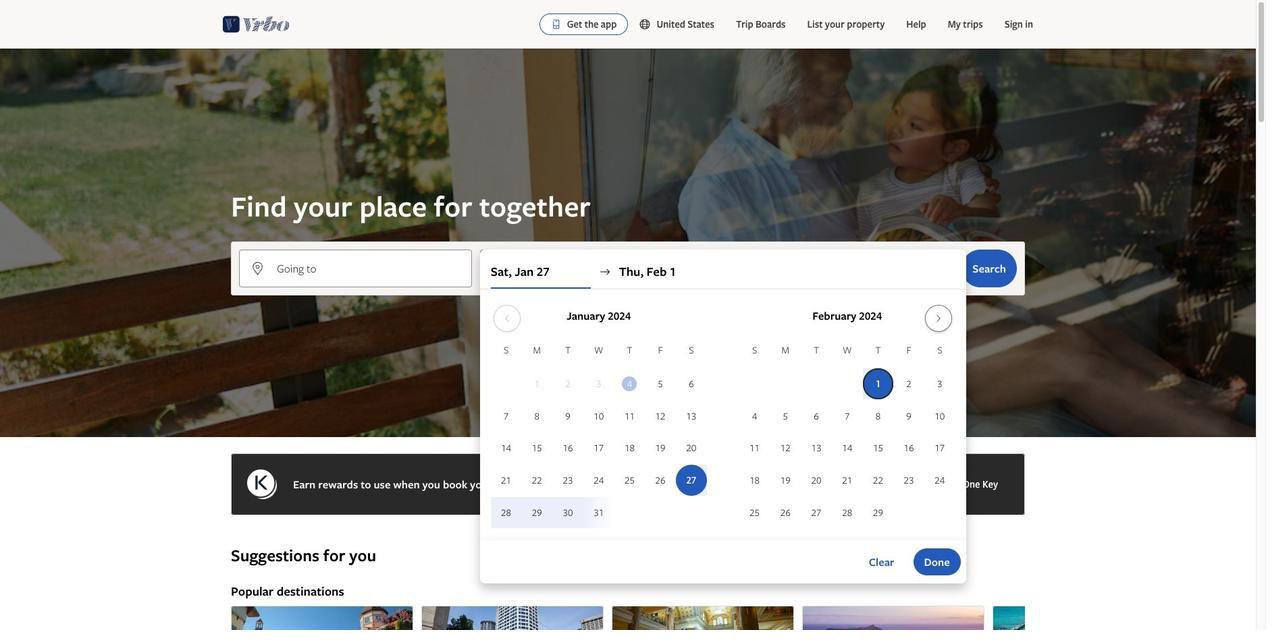 Task type: locate. For each thing, give the bounding box(es) containing it.
small image
[[639, 18, 657, 30]]

next month image
[[931, 313, 947, 324]]

application
[[491, 300, 955, 530]]

wizard region
[[0, 49, 1256, 584]]

previous month image
[[499, 313, 516, 324]]

january 2024 element
[[491, 343, 707, 530]]

cancun which includes a sandy beach, landscape views and general coastal views image
[[993, 606, 1175, 631]]

vrbo logo image
[[223, 14, 290, 35]]

main content
[[0, 49, 1256, 631]]

las vegas featuring interior views image
[[612, 606, 794, 631]]

directional image
[[599, 266, 611, 278]]

makiki - lower punchbowl - tantalus showing landscape views, a sunset and a city image
[[802, 606, 985, 631]]



Task type: describe. For each thing, give the bounding box(es) containing it.
leavenworth featuring a small town or village and street scenes image
[[231, 606, 413, 631]]

february 2024 element
[[739, 343, 955, 530]]

download the app button image
[[551, 19, 562, 30]]

recently viewed region
[[223, 524, 1033, 546]]

application inside wizard region
[[491, 300, 955, 530]]

downtown seattle featuring a skyscraper, a city and street scenes image
[[421, 606, 604, 631]]



Task type: vqa. For each thing, say whether or not it's contained in the screenshot.
"SMALL" icon
yes



